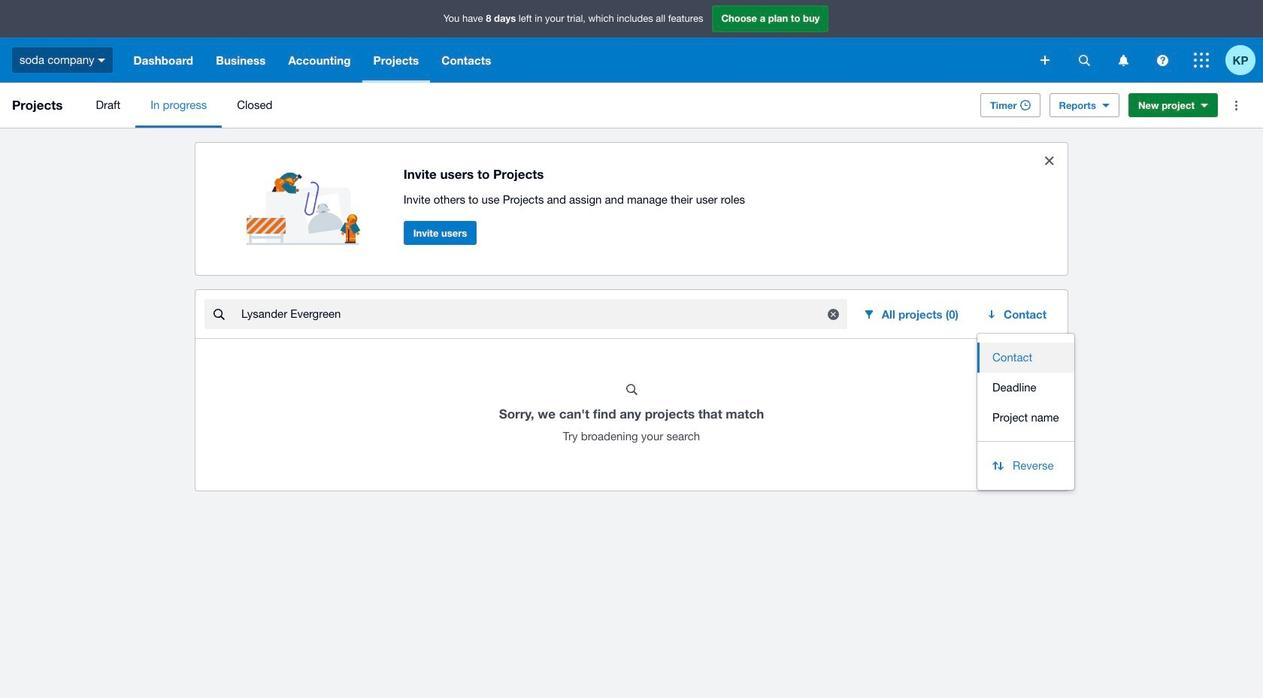 Task type: describe. For each thing, give the bounding box(es) containing it.
1 svg image from the left
[[1079, 55, 1091, 66]]

Search in progress projects search field
[[240, 300, 814, 329]]



Task type: vqa. For each thing, say whether or not it's contained in the screenshot.
list box
yes



Task type: locate. For each thing, give the bounding box(es) containing it.
0 horizontal spatial svg image
[[1079, 55, 1091, 66]]

invite users to projects image
[[247, 155, 368, 245]]

banner
[[0, 0, 1264, 83]]

group
[[978, 334, 1075, 491]]

2 svg image from the left
[[1158, 55, 1169, 66]]

more options image
[[1222, 90, 1252, 120]]

list box
[[978, 334, 1075, 442]]

svg image
[[1195, 53, 1210, 68], [1119, 55, 1129, 66], [1041, 56, 1050, 65], [98, 58, 106, 62]]

svg image
[[1079, 55, 1091, 66], [1158, 55, 1169, 66]]

1 horizontal spatial svg image
[[1158, 55, 1169, 66]]

clear image
[[1035, 146, 1065, 176]]



